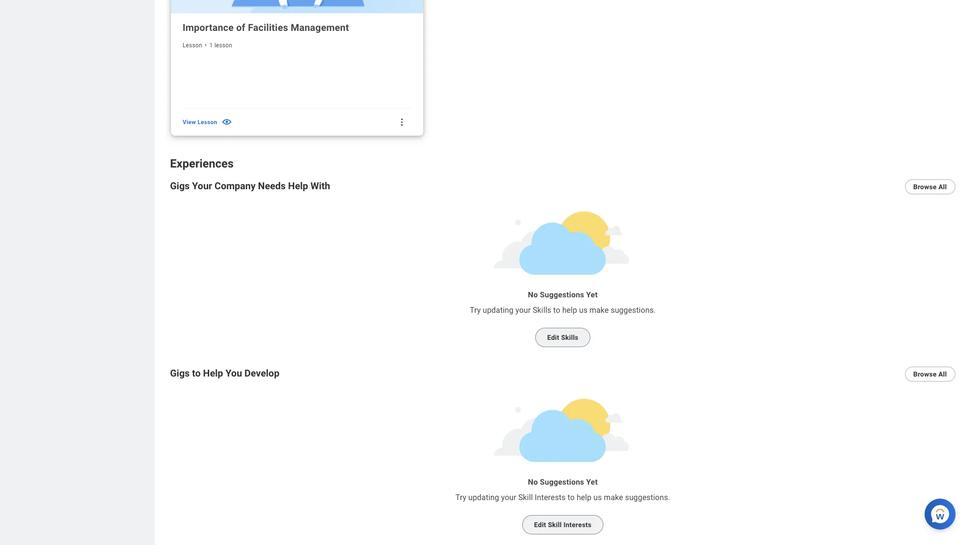Task type: vqa. For each thing, say whether or not it's contained in the screenshot.
Compensation
no



Task type: describe. For each thing, give the bounding box(es) containing it.
1 vertical spatial help
[[577, 494, 592, 503]]

suggestions for gigs your company needs help with
[[540, 290, 585, 300]]

edit for gigs your company needs help with
[[548, 334, 560, 342]]

browse for gigs to help you develop
[[914, 371, 938, 378]]

browse all for gigs your company needs help with
[[914, 183, 948, 191]]

try for gigs to help you develop
[[456, 494, 467, 503]]

importance of facilities management element
[[183, 117, 232, 128]]

lesson
[[215, 42, 233, 49]]

all for gigs your company needs help with
[[939, 183, 948, 191]]

gigs to help you develop
[[170, 368, 280, 379]]

0 vertical spatial interests
[[535, 494, 566, 503]]

no for gigs to help you develop
[[528, 478, 538, 487]]

1 vertical spatial us
[[594, 494, 603, 503]]

management
[[291, 22, 349, 33]]

no suggestions yet for gigs your company needs help with
[[528, 290, 598, 300]]

edit skill interests
[[535, 522, 592, 529]]

0 horizontal spatial us
[[580, 306, 588, 315]]

2 horizontal spatial to
[[568, 494, 575, 503]]

0 horizontal spatial skill
[[519, 494, 533, 503]]

view
[[183, 119, 196, 126]]

edit skills
[[548, 334, 579, 342]]

no suggestions yet for gigs to help you develop
[[528, 478, 598, 487]]

1 horizontal spatial help
[[288, 180, 308, 192]]

your for gigs your company needs help with
[[516, 306, 531, 315]]

updating for gigs to help you develop
[[469, 494, 500, 503]]

importance
[[183, 22, 234, 33]]

0 vertical spatial help
[[563, 306, 578, 315]]

skill inside button
[[549, 522, 562, 529]]

edit for gigs to help you develop
[[535, 522, 547, 529]]



Task type: locate. For each thing, give the bounding box(es) containing it.
all for gigs to help you develop
[[939, 371, 948, 378]]

0 vertical spatial all
[[939, 183, 948, 191]]

your for gigs to help you develop
[[502, 494, 517, 503]]

try for gigs your company needs help with
[[470, 306, 481, 315]]

0 vertical spatial suggestions
[[540, 290, 585, 300]]

your
[[516, 306, 531, 315], [502, 494, 517, 503]]

no for gigs your company needs help with
[[528, 290, 538, 300]]

try updating your skills to help us make suggestions.
[[470, 306, 656, 315]]

needs
[[258, 180, 286, 192]]

to up edit skill interests button
[[568, 494, 575, 503]]

yet for gigs your company needs help with
[[587, 290, 598, 300]]

1 horizontal spatial us
[[594, 494, 603, 503]]

browse all link for gigs to help you develop
[[905, 367, 957, 382]]

0 vertical spatial lesson
[[183, 42, 202, 49]]

0 vertical spatial your
[[516, 306, 531, 315]]

view lesson
[[183, 119, 217, 126]]

0 vertical spatial yet
[[587, 290, 598, 300]]

0 vertical spatial browse all
[[914, 183, 948, 191]]

0 vertical spatial us
[[580, 306, 588, 315]]

1 vertical spatial suggestions
[[540, 478, 585, 487]]

yet for gigs to help you develop
[[587, 478, 598, 487]]

1 vertical spatial skill
[[549, 522, 562, 529]]

1 all from the top
[[939, 183, 948, 191]]

1 vertical spatial browse all link
[[905, 367, 957, 382]]

with
[[311, 180, 331, 192]]

0 horizontal spatial help
[[203, 368, 223, 379]]

to left you
[[192, 368, 201, 379]]

skills inside button
[[562, 334, 579, 342]]

1 lesson
[[210, 42, 233, 49]]

1 vertical spatial lesson
[[198, 119, 217, 126]]

0 horizontal spatial skills
[[533, 306, 552, 315]]

gigs your company needs help with
[[170, 180, 331, 192]]

1 suggestions from the top
[[540, 290, 585, 300]]

lesson right view
[[198, 119, 217, 126]]

1 vertical spatial no suggestions yet
[[528, 478, 598, 487]]

skill up edit skill interests button
[[519, 494, 533, 503]]

help
[[563, 306, 578, 315], [577, 494, 592, 503]]

1 vertical spatial your
[[502, 494, 517, 503]]

lesson left 1
[[183, 42, 202, 49]]

1 vertical spatial skills
[[562, 334, 579, 342]]

1 vertical spatial try
[[456, 494, 467, 503]]

0 vertical spatial suggestions.
[[611, 306, 656, 315]]

no up the try updating your skills to help us make suggestions.
[[528, 290, 538, 300]]

lesson
[[183, 42, 202, 49], [198, 119, 217, 126]]

no suggestions yet up try updating your skill interests to help us make suggestions. at the bottom
[[528, 478, 598, 487]]

skill
[[519, 494, 533, 503], [549, 522, 562, 529]]

browse for gigs your company needs help with
[[914, 183, 938, 191]]

2 browse all link from the top
[[905, 367, 957, 382]]

0 vertical spatial edit
[[548, 334, 560, 342]]

edit down try updating your skill interests to help us make suggestions. at the bottom
[[535, 522, 547, 529]]

facilities
[[248, 22, 288, 33]]

no suggestions yet
[[528, 290, 598, 300], [528, 478, 598, 487]]

edit skill interests button
[[523, 516, 604, 535]]

browse all link
[[905, 179, 957, 195], [905, 367, 957, 382]]

gigs
[[170, 180, 190, 192], [170, 368, 190, 379]]

skills up edit skills button
[[533, 306, 552, 315]]

1 horizontal spatial edit
[[548, 334, 560, 342]]

to up edit skills button
[[554, 306, 561, 315]]

help left with
[[288, 180, 308, 192]]

1 vertical spatial suggestions.
[[626, 494, 671, 503]]

suggestions up try updating your skill interests to help us make suggestions. at the bottom
[[540, 478, 585, 487]]

0 vertical spatial try
[[470, 306, 481, 315]]

2 browse all from the top
[[914, 371, 948, 378]]

1 vertical spatial edit
[[535, 522, 547, 529]]

related actions vertical image
[[398, 117, 407, 127]]

no suggestions yet up the try updating your skills to help us make suggestions.
[[528, 290, 598, 300]]

1 vertical spatial all
[[939, 371, 948, 378]]

browse all link for gigs your company needs help with
[[905, 179, 957, 195]]

us
[[580, 306, 588, 315], [594, 494, 603, 503]]

help left you
[[203, 368, 223, 379]]

interests
[[535, 494, 566, 503], [564, 522, 592, 529]]

try updating your skill interests to help us make suggestions.
[[456, 494, 671, 503]]

1 vertical spatial updating
[[469, 494, 500, 503]]

1 vertical spatial to
[[192, 368, 201, 379]]

1 yet from the top
[[587, 290, 598, 300]]

0 vertical spatial no suggestions yet
[[528, 290, 598, 300]]

browse all for gigs to help you develop
[[914, 371, 948, 378]]

to
[[554, 306, 561, 315], [192, 368, 201, 379], [568, 494, 575, 503]]

1 horizontal spatial to
[[554, 306, 561, 315]]

0 vertical spatial browse
[[914, 183, 938, 191]]

0 vertical spatial make
[[590, 306, 609, 315]]

gigs for gigs to help you develop
[[170, 368, 190, 379]]

skills down the try updating your skills to help us make suggestions.
[[562, 334, 579, 342]]

0 vertical spatial browse all link
[[905, 179, 957, 195]]

no
[[528, 290, 538, 300], [528, 478, 538, 487]]

1 vertical spatial make
[[604, 494, 624, 503]]

yet up try updating your skill interests to help us make suggestions. at the bottom
[[587, 478, 598, 487]]

1 vertical spatial no
[[528, 478, 538, 487]]

importance of facilities management
[[183, 22, 349, 33]]

experiences
[[170, 157, 234, 171]]

company
[[215, 180, 256, 192]]

2 browse from the top
[[914, 371, 938, 378]]

0 vertical spatial updating
[[483, 306, 514, 315]]

0 horizontal spatial edit
[[535, 522, 547, 529]]

your
[[192, 180, 212, 192]]

1 gigs from the top
[[170, 180, 190, 192]]

0 vertical spatial to
[[554, 306, 561, 315]]

suggestions up the try updating your skills to help us make suggestions.
[[540, 290, 585, 300]]

1 horizontal spatial try
[[470, 306, 481, 315]]

updating
[[483, 306, 514, 315], [469, 494, 500, 503]]

us up edit skill interests button
[[594, 494, 603, 503]]

0 vertical spatial skills
[[533, 306, 552, 315]]

0 vertical spatial help
[[288, 180, 308, 192]]

1
[[210, 42, 213, 49]]

gigs for gigs your company needs help with
[[170, 180, 190, 192]]

1 browse from the top
[[914, 183, 938, 191]]

yet
[[587, 290, 598, 300], [587, 478, 598, 487]]

of
[[236, 22, 246, 33]]

1 browse all link from the top
[[905, 179, 957, 195]]

2 all from the top
[[939, 371, 948, 378]]

importance of facilities management link
[[183, 21, 412, 34]]

1 no from the top
[[528, 290, 538, 300]]

updating for gigs your company needs help with
[[483, 306, 514, 315]]

2 gigs from the top
[[170, 368, 190, 379]]

suggestions
[[540, 290, 585, 300], [540, 478, 585, 487]]

browse all
[[914, 183, 948, 191], [914, 371, 948, 378]]

us up edit skills button
[[580, 306, 588, 315]]

1 horizontal spatial skill
[[549, 522, 562, 529]]

2 no from the top
[[528, 478, 538, 487]]

1 vertical spatial interests
[[564, 522, 592, 529]]

1 no suggestions yet from the top
[[528, 290, 598, 300]]

browse
[[914, 183, 938, 191], [914, 371, 938, 378]]

1 vertical spatial browse all
[[914, 371, 948, 378]]

0 vertical spatial no
[[528, 290, 538, 300]]

suggestions for gigs to help you develop
[[540, 478, 585, 487]]

0 horizontal spatial try
[[456, 494, 467, 503]]

1 vertical spatial help
[[203, 368, 223, 379]]

yet up the try updating your skills to help us make suggestions.
[[587, 290, 598, 300]]

edit
[[548, 334, 560, 342], [535, 522, 547, 529]]

lesson inside importance of facilities management element
[[198, 119, 217, 126]]

2 suggestions from the top
[[540, 478, 585, 487]]

1 browse all from the top
[[914, 183, 948, 191]]

interests inside button
[[564, 522, 592, 529]]

all
[[939, 183, 948, 191], [939, 371, 948, 378]]

skills
[[533, 306, 552, 315], [562, 334, 579, 342]]

visible image
[[221, 117, 232, 128]]

help up edit skill interests button
[[577, 494, 592, 503]]

1 vertical spatial gigs
[[170, 368, 190, 379]]

0 vertical spatial skill
[[519, 494, 533, 503]]

no up try updating your skill interests to help us make suggestions. at the bottom
[[528, 478, 538, 487]]

interests down try updating your skill interests to help us make suggestions. at the bottom
[[564, 522, 592, 529]]

skill down try updating your skill interests to help us make suggestions. at the bottom
[[549, 522, 562, 529]]

help
[[288, 180, 308, 192], [203, 368, 223, 379]]

1 vertical spatial browse
[[914, 371, 938, 378]]

1 horizontal spatial skills
[[562, 334, 579, 342]]

2 no suggestions yet from the top
[[528, 478, 598, 487]]

2 vertical spatial to
[[568, 494, 575, 503]]

importance of facilities management image
[[171, 0, 424, 13]]

you
[[226, 368, 242, 379]]

2 yet from the top
[[587, 478, 598, 487]]

edit down the try updating your skills to help us make suggestions.
[[548, 334, 560, 342]]

1 vertical spatial yet
[[587, 478, 598, 487]]

help up edit skills button
[[563, 306, 578, 315]]

0 horizontal spatial to
[[192, 368, 201, 379]]

develop
[[245, 368, 280, 379]]

try
[[470, 306, 481, 315], [456, 494, 467, 503]]

edit skills button
[[536, 328, 591, 348]]

interests up edit skill interests button
[[535, 494, 566, 503]]

make
[[590, 306, 609, 315], [604, 494, 624, 503]]

suggestions.
[[611, 306, 656, 315], [626, 494, 671, 503]]

0 vertical spatial gigs
[[170, 180, 190, 192]]



